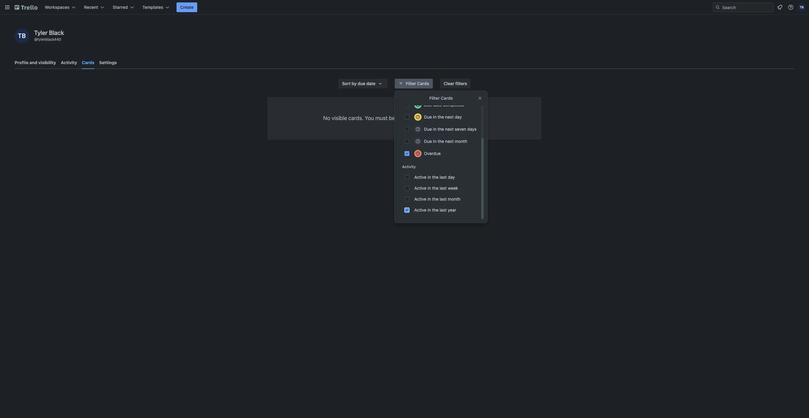 Task type: locate. For each thing, give the bounding box(es) containing it.
2 horizontal spatial cards
[[441, 96, 453, 101]]

sort by due date
[[342, 81, 376, 86]]

0 vertical spatial cards
[[82, 60, 94, 65]]

filter inside button
[[406, 81, 416, 86]]

month down seven
[[455, 139, 467, 144]]

active
[[414, 175, 427, 180], [414, 186, 427, 191], [414, 197, 427, 202], [414, 208, 427, 213]]

active down the active in the last month
[[414, 208, 427, 213]]

0 vertical spatial next
[[445, 114, 454, 120]]

date
[[367, 81, 376, 86], [433, 102, 442, 107]]

month for due in the next month
[[455, 139, 467, 144]]

4 last from the top
[[440, 208, 447, 213]]

the down active in the last day
[[432, 186, 439, 191]]

week
[[448, 186, 458, 191]]

day
[[455, 114, 462, 120], [448, 175, 455, 180]]

next right for on the right of page
[[445, 114, 454, 120]]

2 next from the top
[[445, 127, 454, 132]]

1 vertical spatial day
[[448, 175, 455, 180]]

the up the "active in the last week"
[[432, 175, 439, 180]]

3 last from the top
[[440, 197, 447, 202]]

in up overdue
[[433, 139, 437, 144]]

due
[[358, 81, 365, 86]]

due up overdue
[[424, 139, 432, 144]]

1 last from the top
[[440, 175, 447, 180]]

starred button
[[109, 2, 138, 12]]

active down active in the last day
[[414, 186, 427, 191]]

clear filters button
[[440, 79, 471, 89]]

in
[[433, 114, 437, 120], [433, 127, 437, 132], [433, 139, 437, 144], [428, 175, 431, 180], [428, 186, 431, 191], [428, 197, 431, 202], [428, 208, 431, 213]]

in for active in the last month
[[428, 197, 431, 202]]

active in the last week
[[414, 186, 458, 191]]

0 vertical spatial day
[[455, 114, 462, 120]]

1 horizontal spatial filter
[[429, 96, 440, 101]]

1 horizontal spatial tyler black (tylerblack440) image
[[798, 4, 806, 11]]

tyler black (tylerblack440) image left @
[[15, 29, 29, 43]]

2 to from the left
[[449, 115, 454, 121]]

0 horizontal spatial activity
[[61, 60, 77, 65]]

1 horizontal spatial to
[[449, 115, 454, 121]]

the down the active in the last month
[[432, 208, 439, 213]]

cards left clear
[[417, 81, 429, 86]]

1 vertical spatial cards
[[417, 81, 429, 86]]

0 horizontal spatial filter
[[406, 81, 416, 86]]

1 vertical spatial activity
[[402, 165, 416, 169]]

month down 'week'
[[448, 197, 461, 202]]

due in the next month
[[424, 139, 467, 144]]

card
[[424, 115, 435, 121]]

3 due from the top
[[424, 127, 432, 132]]

3 next from the top
[[445, 139, 454, 144]]

last for month
[[440, 197, 447, 202]]

1 to from the left
[[414, 115, 418, 121]]

in down the active in the last month
[[428, 208, 431, 213]]

in for active in the last week
[[428, 186, 431, 191]]

filter
[[406, 81, 416, 86], [429, 96, 440, 101]]

due for due in the next day
[[424, 114, 432, 120]]

in for due in the next month
[[433, 139, 437, 144]]

in down for on the right of page
[[433, 127, 437, 132]]

2 due from the top
[[424, 114, 432, 120]]

0 horizontal spatial filter cards
[[406, 81, 429, 86]]

filter cards inside filter cards button
[[406, 81, 429, 86]]

the up overdue
[[438, 139, 444, 144]]

1 vertical spatial month
[[448, 197, 461, 202]]

it
[[444, 115, 448, 121]]

1 vertical spatial tyler black (tylerblack440) image
[[15, 29, 29, 43]]

black
[[49, 29, 64, 36]]

2 vertical spatial next
[[445, 139, 454, 144]]

1 due from the top
[[424, 102, 432, 107]]

due right a
[[424, 114, 432, 120]]

0 vertical spatial month
[[455, 139, 467, 144]]

date inside dropdown button
[[367, 81, 376, 86]]

0 horizontal spatial date
[[367, 81, 376, 86]]

due up card at right
[[424, 102, 432, 107]]

last left year
[[440, 208, 447, 213]]

appear
[[455, 115, 472, 121]]

to right it
[[449, 115, 454, 121]]

activity left cards link
[[61, 60, 77, 65]]

visibility
[[38, 60, 56, 65]]

profile and visibility
[[15, 60, 56, 65]]

0 horizontal spatial to
[[414, 115, 418, 121]]

filter cards button
[[395, 79, 433, 89]]

0 vertical spatial filter cards
[[406, 81, 429, 86]]

last
[[440, 175, 447, 180], [440, 186, 447, 191], [440, 197, 447, 202], [440, 208, 447, 213]]

active up the "active in the last week"
[[414, 175, 427, 180]]

filter cards
[[406, 81, 429, 86], [429, 96, 453, 101]]

1 vertical spatial filter
[[429, 96, 440, 101]]

last for day
[[440, 175, 447, 180]]

templates button
[[139, 2, 173, 12]]

next
[[445, 114, 454, 120], [445, 127, 454, 132], [445, 139, 454, 144]]

in up active in the last year at the right
[[428, 197, 431, 202]]

search image
[[716, 5, 720, 10]]

cards
[[82, 60, 94, 65], [417, 81, 429, 86], [441, 96, 453, 101]]

1 vertical spatial filter cards
[[429, 96, 453, 101]]

0 notifications image
[[776, 4, 784, 11]]

cards up due date completed
[[441, 96, 453, 101]]

due for due date completed
[[424, 102, 432, 107]]

4 due from the top
[[424, 139, 432, 144]]

cards link
[[82, 57, 94, 69]]

month
[[455, 139, 467, 144], [448, 197, 461, 202]]

to left a
[[414, 115, 418, 121]]

in left it
[[433, 114, 437, 120]]

cards right the activity link
[[82, 60, 94, 65]]

activity
[[61, 60, 77, 65], [402, 165, 416, 169]]

day up seven
[[455, 114, 462, 120]]

due in the next day
[[424, 114, 462, 120]]

last down the "active in the last week"
[[440, 197, 447, 202]]

2 active from the top
[[414, 186, 427, 191]]

due
[[424, 102, 432, 107], [424, 114, 432, 120], [424, 127, 432, 132], [424, 139, 432, 144]]

last up the "active in the last week"
[[440, 175, 447, 180]]

starred
[[113, 5, 128, 10]]

due for due in the next seven days
[[424, 127, 432, 132]]

0 vertical spatial filter
[[406, 81, 416, 86]]

2 last from the top
[[440, 186, 447, 191]]

2 vertical spatial cards
[[441, 96, 453, 101]]

sort
[[342, 81, 351, 86]]

4 active from the top
[[414, 208, 427, 213]]

next down due in the next seven days
[[445, 139, 454, 144]]

profile and visibility link
[[15, 57, 56, 68]]

the left it
[[438, 114, 444, 120]]

1 vertical spatial date
[[433, 102, 442, 107]]

active in the last day
[[414, 175, 455, 180]]

to
[[414, 115, 418, 121], [449, 115, 454, 121]]

create button
[[177, 2, 197, 12]]

a
[[420, 115, 423, 121]]

filters
[[456, 81, 467, 86]]

active up active in the last year at the right
[[414, 197, 427, 202]]

0 horizontal spatial cards
[[82, 60, 94, 65]]

open information menu image
[[788, 4, 794, 10]]

1 horizontal spatial activity
[[402, 165, 416, 169]]

tyler black (tylerblack440) image right the open information menu image
[[798, 4, 806, 11]]

active for active in the last week
[[414, 186, 427, 191]]

tylerblack440
[[37, 37, 61, 42]]

active for active in the last month
[[414, 197, 427, 202]]

the
[[438, 114, 444, 120], [438, 127, 444, 132], [438, 139, 444, 144], [432, 175, 439, 180], [432, 186, 439, 191], [432, 197, 439, 202], [432, 208, 439, 213]]

be
[[389, 115, 395, 121]]

date up due in the next day
[[433, 102, 442, 107]]

create
[[180, 5, 194, 10]]

the for active in the last week
[[432, 186, 439, 191]]

1 active from the top
[[414, 175, 427, 180]]

due down card at right
[[424, 127, 432, 132]]

activity up active in the last day
[[402, 165, 416, 169]]

1 horizontal spatial cards
[[417, 81, 429, 86]]

tyler black (tylerblack440) image
[[798, 4, 806, 11], [15, 29, 29, 43]]

date right due
[[367, 81, 376, 86]]

in up the "active in the last week"
[[428, 175, 431, 180]]

3 active from the top
[[414, 197, 427, 202]]

the for due in the next seven days
[[438, 127, 444, 132]]

active for active in the last year
[[414, 208, 427, 213]]

templates
[[142, 5, 163, 10]]

1 next from the top
[[445, 114, 454, 120]]

in down active in the last day
[[428, 186, 431, 191]]

1 vertical spatial next
[[445, 127, 454, 132]]

next for month
[[445, 139, 454, 144]]

next left seven
[[445, 127, 454, 132]]

day up 'week'
[[448, 175, 455, 180]]

the down for on the right of page
[[438, 127, 444, 132]]

0 vertical spatial date
[[367, 81, 376, 86]]

the up active in the last year at the right
[[432, 197, 439, 202]]

last left 'week'
[[440, 186, 447, 191]]

the for due in the next day
[[438, 114, 444, 120]]

primary element
[[0, 0, 809, 15]]



Task type: describe. For each thing, give the bounding box(es) containing it.
visible
[[332, 115, 347, 121]]

the for active in the last month
[[432, 197, 439, 202]]

activity link
[[61, 57, 77, 68]]

0 horizontal spatial tyler black (tylerblack440) image
[[15, 29, 29, 43]]

here.
[[474, 115, 486, 121]]

workspaces button
[[41, 2, 79, 12]]

for
[[436, 115, 443, 121]]

and
[[29, 60, 37, 65]]

overdue
[[424, 151, 441, 156]]

year
[[448, 208, 456, 213]]

completed
[[443, 102, 464, 107]]

profile
[[15, 60, 28, 65]]

due date completed
[[424, 102, 464, 107]]

in for active in the last day
[[428, 175, 431, 180]]

in for due in the next seven days
[[433, 127, 437, 132]]

cards.
[[349, 115, 364, 121]]

1 horizontal spatial date
[[433, 102, 442, 107]]

tyler
[[34, 29, 48, 36]]

day for due in the next day
[[455, 114, 462, 120]]

in for due in the next day
[[433, 114, 437, 120]]

days
[[468, 127, 477, 132]]

back to home image
[[15, 2, 37, 12]]

by
[[352, 81, 357, 86]]

close popover image
[[478, 96, 483, 101]]

last for week
[[440, 186, 447, 191]]

settings link
[[99, 57, 117, 68]]

no
[[323, 115, 330, 121]]

tyler black @ tylerblack440
[[34, 29, 64, 42]]

recent button
[[80, 2, 108, 12]]

Search field
[[720, 3, 774, 12]]

day for active in the last day
[[448, 175, 455, 180]]

@
[[34, 37, 37, 42]]

you
[[365, 115, 374, 121]]

seven
[[455, 127, 466, 132]]

active in the last year
[[414, 208, 456, 213]]

the for active in the last day
[[432, 175, 439, 180]]

the for active in the last year
[[432, 208, 439, 213]]

the for due in the next month
[[438, 139, 444, 144]]

0 vertical spatial tyler black (tylerblack440) image
[[798, 4, 806, 11]]

must
[[375, 115, 388, 121]]

sort by due date button
[[339, 79, 388, 89]]

in for active in the last year
[[428, 208, 431, 213]]

active for active in the last day
[[414, 175, 427, 180]]

no visible cards. you must be added to a card for it to appear here.
[[323, 115, 486, 121]]

clear filters
[[444, 81, 467, 86]]

1 horizontal spatial filter cards
[[429, 96, 453, 101]]

cards inside button
[[417, 81, 429, 86]]

due for due in the next month
[[424, 139, 432, 144]]

added
[[397, 115, 412, 121]]

last for year
[[440, 208, 447, 213]]

active in the last month
[[414, 197, 461, 202]]

recent
[[84, 5, 98, 10]]

next for seven
[[445, 127, 454, 132]]

0 vertical spatial activity
[[61, 60, 77, 65]]

workspaces
[[45, 5, 69, 10]]

due in the next seven days
[[424, 127, 477, 132]]

settings
[[99, 60, 117, 65]]

month for active in the last month
[[448, 197, 461, 202]]

clear
[[444, 81, 454, 86]]

next for day
[[445, 114, 454, 120]]



Task type: vqa. For each thing, say whether or not it's contained in the screenshot.
by
yes



